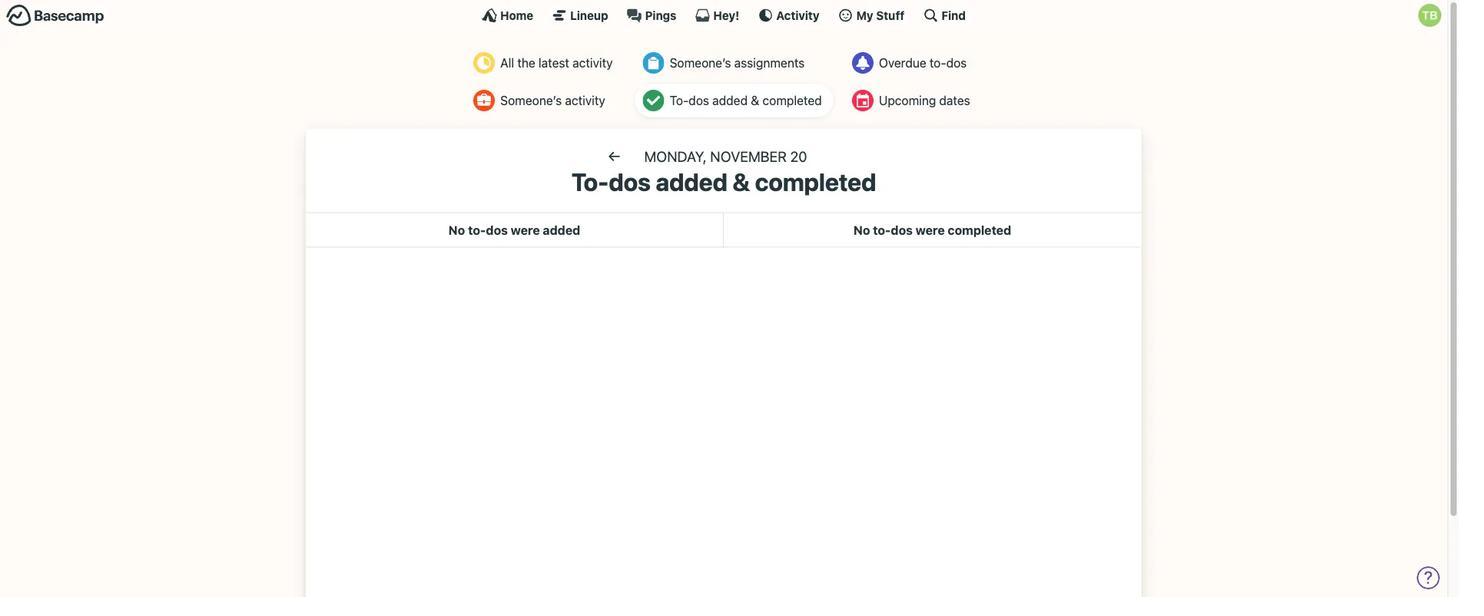 Task type: describe. For each thing, give the bounding box(es) containing it.
overdue to-dos
[[879, 56, 967, 70]]

upcoming dates link
[[844, 84, 982, 118]]

find button
[[923, 8, 966, 23]]

1 vertical spatial to-dos added & completed
[[572, 168, 876, 197]]

no for no to-dos were completed
[[854, 223, 870, 237]]

lineup link
[[552, 8, 608, 23]]

1 horizontal spatial &
[[751, 93, 760, 108]]

2 vertical spatial added
[[543, 223, 580, 237]]

assignments
[[734, 56, 805, 70]]

←
[[608, 147, 621, 165]]

dos for no to-dos were completed
[[891, 223, 913, 237]]

my stuff
[[857, 8, 905, 22]]

home
[[500, 8, 533, 22]]

1 vertical spatial added
[[656, 168, 728, 197]]

someone's activity
[[500, 93, 605, 108]]

the
[[517, 56, 535, 70]]

hey! button
[[695, 8, 740, 23]]

1 vertical spatial &
[[733, 168, 750, 197]]

person report image
[[474, 90, 495, 111]]

all the latest activity link
[[466, 46, 624, 80]]

overdue to-dos link
[[844, 46, 982, 80]]

no for no to-dos were added
[[449, 223, 465, 237]]

all
[[500, 56, 514, 70]]

all the latest activity
[[500, 56, 613, 70]]

dos for overdue to-dos
[[946, 56, 967, 70]]

someone's assignments link
[[635, 46, 834, 80]]

dates
[[939, 93, 970, 108]]

november
[[710, 148, 787, 165]]

my stuff button
[[838, 8, 905, 23]]

switch accounts image
[[6, 4, 105, 28]]

assignment image
[[643, 52, 664, 74]]

to- for no to-dos were added
[[468, 223, 486, 237]]

were for completed
[[916, 223, 945, 237]]

0 vertical spatial completed
[[763, 93, 822, 108]]

my
[[857, 8, 874, 22]]

someone's for someone's assignments
[[670, 56, 731, 70]]



Task type: locate. For each thing, give the bounding box(es) containing it.
0 horizontal spatial to-
[[468, 223, 486, 237]]

dos inside to-dos added & completed link
[[689, 93, 709, 108]]

dos for no to-dos were added
[[486, 223, 508, 237]]

latest
[[539, 56, 569, 70]]

activity link
[[758, 8, 820, 23]]

someone's assignments
[[670, 56, 805, 70]]

home link
[[482, 8, 533, 23]]

completed
[[763, 93, 822, 108], [755, 168, 876, 197], [948, 223, 1011, 237]]

0 vertical spatial activity
[[573, 56, 613, 70]]

pings button
[[627, 8, 677, 23]]

0 vertical spatial to-dos added & completed
[[670, 93, 822, 108]]

1 vertical spatial completed
[[755, 168, 876, 197]]

lineup
[[570, 8, 608, 22]]

0 vertical spatial someone's
[[670, 56, 731, 70]]

activity right latest
[[573, 56, 613, 70]]

0 horizontal spatial someone's
[[500, 93, 562, 108]]

0 vertical spatial added
[[713, 93, 748, 108]]

to- for no to-dos were completed
[[873, 223, 891, 237]]

upcoming dates
[[879, 93, 970, 108]]

1 vertical spatial to-
[[572, 168, 609, 197]]

1 horizontal spatial to-
[[873, 223, 891, 237]]

someone's
[[670, 56, 731, 70], [500, 93, 562, 108]]

← link
[[592, 144, 637, 168]]

0 horizontal spatial were
[[511, 223, 540, 237]]

no to-dos were completed
[[854, 223, 1011, 237]]

to- right todo image
[[670, 93, 689, 108]]

& down the assignments
[[751, 93, 760, 108]]

0 horizontal spatial to-
[[572, 168, 609, 197]]

hey!
[[713, 8, 740, 22]]

someone's for someone's activity
[[500, 93, 562, 108]]

to-dos added & completed down someone's assignments
[[670, 93, 822, 108]]

to- down ←
[[572, 168, 609, 197]]

someone's right assignment icon
[[670, 56, 731, 70]]

reports image
[[852, 52, 874, 74]]

no to-dos were added
[[449, 223, 580, 237]]

overdue
[[879, 56, 927, 70]]

1 vertical spatial someone's
[[500, 93, 562, 108]]

main element
[[0, 0, 1448, 30]]

2 no from the left
[[854, 223, 870, 237]]

pings
[[645, 8, 677, 22]]

&
[[751, 93, 760, 108], [733, 168, 750, 197]]

stuff
[[876, 8, 905, 22]]

to-
[[930, 56, 946, 70], [468, 223, 486, 237], [873, 223, 891, 237]]

schedule image
[[852, 90, 874, 111]]

& down november
[[733, 168, 750, 197]]

activity down all the latest activity on the top
[[565, 93, 605, 108]]

added
[[713, 93, 748, 108], [656, 168, 728, 197], [543, 223, 580, 237]]

activity
[[573, 56, 613, 70], [565, 93, 605, 108]]

20
[[790, 148, 807, 165]]

2 vertical spatial completed
[[948, 223, 1011, 237]]

to- for overdue to-dos
[[930, 56, 946, 70]]

dos
[[946, 56, 967, 70], [689, 93, 709, 108], [609, 168, 651, 197], [486, 223, 508, 237], [891, 223, 913, 237]]

2 horizontal spatial to-
[[930, 56, 946, 70]]

were
[[511, 223, 540, 237], [916, 223, 945, 237]]

someone's down the
[[500, 93, 562, 108]]

activity
[[776, 8, 820, 22]]

todo image
[[643, 90, 664, 111]]

monday,
[[644, 148, 707, 165]]

1 were from the left
[[511, 223, 540, 237]]

no
[[449, 223, 465, 237], [854, 223, 870, 237]]

to-dos added & completed link
[[635, 84, 834, 118]]

1 horizontal spatial someone's
[[670, 56, 731, 70]]

to-dos added & completed down the monday, november 20
[[572, 168, 876, 197]]

2 were from the left
[[916, 223, 945, 237]]

activity report image
[[474, 52, 495, 74]]

1 no from the left
[[449, 223, 465, 237]]

0 horizontal spatial &
[[733, 168, 750, 197]]

monday, november 20
[[644, 148, 807, 165]]

someone's activity link
[[466, 84, 624, 118]]

1 vertical spatial activity
[[565, 93, 605, 108]]

were for added
[[511, 223, 540, 237]]

dos inside overdue to-dos link
[[946, 56, 967, 70]]

to-
[[670, 93, 689, 108], [572, 168, 609, 197]]

1 horizontal spatial no
[[854, 223, 870, 237]]

to-dos added & completed
[[670, 93, 822, 108], [572, 168, 876, 197]]

tim burton image
[[1419, 4, 1442, 27]]

find
[[942, 8, 966, 22]]

0 vertical spatial &
[[751, 93, 760, 108]]

0 vertical spatial to-
[[670, 93, 689, 108]]

1 horizontal spatial to-
[[670, 93, 689, 108]]

1 horizontal spatial were
[[916, 223, 945, 237]]

upcoming
[[879, 93, 936, 108]]

0 horizontal spatial no
[[449, 223, 465, 237]]



Task type: vqa. For each thing, say whether or not it's contained in the screenshot.


